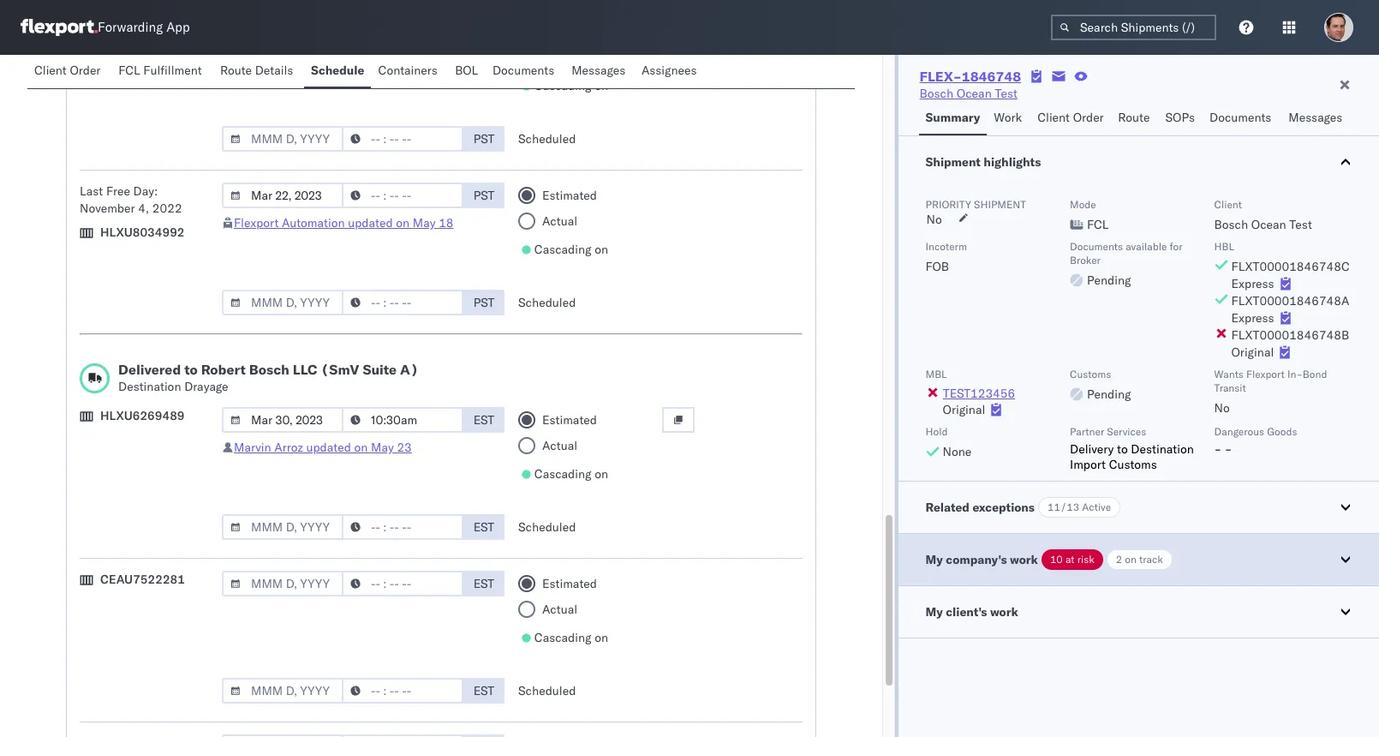 Task type: vqa. For each thing, say whether or not it's contained in the screenshot.


Task type: describe. For each thing, give the bounding box(es) containing it.
cascading for second mmm d, yyyy text field
[[535, 466, 592, 482]]

marvin arroz updated on may 23 button
[[234, 440, 412, 455]]

documents available for broker
[[1070, 240, 1183, 267]]

destination inside delivered to robert bosch llc (smv suite a) destination drayage
[[118, 379, 181, 394]]

shipment
[[974, 198, 1027, 211]]

express for flxt00001846748a
[[1232, 310, 1275, 326]]

3 -- : -- -- text field from the top
[[342, 514, 464, 540]]

pending for customs
[[1088, 387, 1132, 402]]

3 estimated from the top
[[542, 576, 597, 591]]

containers
[[378, 63, 438, 78]]

fcl for fcl
[[1088, 217, 1109, 232]]

cascading for 1st mmm d, yyyy text field from the top of the page
[[535, 78, 592, 93]]

route button
[[1112, 102, 1159, 135]]

4 est from the top
[[474, 683, 495, 698]]

client order for bottommost client order button
[[1038, 110, 1104, 125]]

dangerous goods - -
[[1215, 425, 1298, 457]]

track
[[1140, 553, 1164, 566]]

updated for automation
[[348, 215, 393, 231]]

2
[[1116, 553, 1123, 566]]

1 -- : -- -- text field from the top
[[342, 183, 464, 208]]

estimated for est
[[542, 412, 597, 428]]

mmm d, yyyy text field for 1st -- : -- -- text field
[[222, 183, 344, 208]]

flex-1846748 link
[[920, 68, 1022, 85]]

fob
[[926, 259, 950, 274]]

scheduled for 1st mmm d, yyyy text field from the top of the page
[[518, 131, 576, 147]]

may for 18
[[413, 215, 436, 231]]

1 horizontal spatial bosch
[[920, 86, 954, 101]]

2 horizontal spatial documents
[[1210, 110, 1272, 125]]

-- : -- -- text field for pst
[[342, 126, 464, 152]]

llc
[[293, 361, 318, 378]]

destination inside partner services delivery to destination import customs
[[1132, 441, 1195, 457]]

2 scheduled from the top
[[518, 295, 576, 310]]

company's
[[946, 552, 1008, 567]]

my client's work
[[926, 604, 1019, 620]]

1 est from the top
[[474, 412, 495, 428]]

november
[[80, 201, 135, 216]]

hlxu8034992
[[100, 225, 185, 240]]

0 horizontal spatial flexport
[[234, 215, 279, 231]]

goods
[[1268, 425, 1298, 438]]

forwarding
[[98, 19, 163, 36]]

2 cascading on from the top
[[535, 242, 609, 257]]

hbl
[[1215, 240, 1235, 253]]

client bosch ocean test incoterm fob
[[926, 198, 1313, 274]]

11/13
[[1048, 500, 1080, 513]]

mbl
[[926, 368, 947, 381]]

my for my client's work
[[926, 604, 943, 620]]

1 horizontal spatial order
[[1074, 110, 1104, 125]]

1846748
[[962, 68, 1022, 85]]

ceau7522281
[[100, 572, 185, 587]]

bond
[[1303, 368, 1328, 381]]

assignees button
[[635, 55, 707, 88]]

for
[[1170, 240, 1183, 253]]

bosch ocean test link
[[920, 85, 1018, 102]]

customs inside partner services delivery to destination import customs
[[1110, 457, 1158, 472]]

transit
[[1215, 381, 1247, 394]]

wants flexport in-bond transit no
[[1215, 368, 1328, 416]]

suite
[[363, 361, 397, 378]]

fcl fulfillment
[[119, 63, 202, 78]]

flexport automation updated on may 18 button
[[234, 215, 454, 231]]

route details button
[[213, 55, 304, 88]]

hold
[[926, 425, 948, 438]]

flexport. image
[[21, 19, 98, 36]]

broker
[[1070, 254, 1101, 267]]

highlights
[[984, 154, 1042, 170]]

3 pst from the top
[[474, 295, 495, 310]]

flxt00001846748c
[[1232, 259, 1350, 274]]

client for bottommost client order button
[[1038, 110, 1070, 125]]

1 vertical spatial messages button
[[1282, 102, 1352, 135]]

hlxu6269489
[[100, 408, 185, 423]]

available
[[1126, 240, 1168, 253]]

ocean inside client bosch ocean test incoterm fob
[[1252, 217, 1287, 232]]

related exceptions
[[926, 500, 1035, 515]]

mode
[[1070, 198, 1097, 211]]

risk
[[1078, 553, 1095, 566]]

2 mmm d, yyyy text field from the top
[[222, 514, 344, 540]]

sops
[[1166, 110, 1195, 125]]

active
[[1083, 500, 1112, 513]]

4 cascading on from the top
[[535, 630, 609, 645]]

route for route details
[[220, 63, 252, 78]]

marvin
[[234, 440, 271, 455]]

may for 23
[[371, 440, 394, 455]]

day:
[[133, 183, 158, 199]]

schedule
[[311, 63, 365, 78]]

partner
[[1070, 425, 1105, 438]]

route for route
[[1119, 110, 1150, 125]]

last free day: november 4, 2022
[[80, 183, 182, 216]]

Search Shipments (/) text field
[[1052, 15, 1217, 40]]

bosch ocean test
[[920, 86, 1018, 101]]

containers button
[[371, 55, 448, 88]]

2 est from the top
[[474, 519, 495, 535]]

summary
[[926, 110, 981, 125]]

express for flxt00001846748c
[[1232, 276, 1275, 291]]

pending for documents available for broker
[[1088, 273, 1132, 288]]

0 horizontal spatial order
[[70, 63, 101, 78]]

services
[[1108, 425, 1147, 438]]

automation
[[282, 215, 345, 231]]

exceptions
[[973, 500, 1035, 515]]

route details
[[220, 63, 293, 78]]

0 horizontal spatial documents
[[493, 63, 555, 78]]

11/13 active
[[1048, 500, 1112, 513]]

shipment
[[926, 154, 981, 170]]

test inside client bosch ocean test incoterm fob
[[1290, 217, 1313, 232]]

fcl for fcl fulfillment
[[119, 63, 140, 78]]

bosch inside delivered to robert bosch llc (smv suite a) destination drayage
[[249, 361, 290, 378]]

flexport inside wants flexport in-bond transit no
[[1247, 368, 1285, 381]]

3 mmm d, yyyy text field from the top
[[222, 678, 344, 704]]

details
[[255, 63, 293, 78]]

free
[[106, 183, 130, 199]]

messages for messages button to the left
[[572, 63, 626, 78]]

priority shipment
[[926, 198, 1027, 211]]

0 vertical spatial customs
[[1070, 368, 1112, 381]]

app
[[166, 19, 190, 36]]

delivered
[[118, 361, 181, 378]]

work button
[[988, 102, 1031, 135]]

my company's work
[[926, 552, 1039, 567]]

flex-1846748
[[920, 68, 1022, 85]]

0 vertical spatial documents button
[[486, 55, 565, 88]]

10
[[1051, 553, 1063, 566]]

0 horizontal spatial test
[[995, 86, 1018, 101]]



Task type: locate. For each thing, give the bounding box(es) containing it.
to inside delivered to robert bosch llc (smv suite a) destination drayage
[[184, 361, 198, 378]]

documents button
[[486, 55, 565, 88], [1203, 102, 1282, 135]]

bosch
[[920, 86, 954, 101], [1215, 217, 1249, 232], [249, 361, 290, 378]]

priority
[[926, 198, 972, 211]]

may left 18
[[413, 215, 436, 231]]

1 horizontal spatial client order
[[1038, 110, 1104, 125]]

updated right arroz
[[306, 440, 351, 455]]

cascading on
[[535, 78, 609, 93], [535, 242, 609, 257], [535, 466, 609, 482], [535, 630, 609, 645]]

6 -- : -- -- text field from the top
[[342, 734, 464, 737]]

original up the wants
[[1232, 345, 1275, 360]]

partner services delivery to destination import customs
[[1070, 425, 1195, 472]]

bosch left llc
[[249, 361, 290, 378]]

route left details at top left
[[220, 63, 252, 78]]

1 estimated from the top
[[542, 188, 597, 203]]

pending up services
[[1088, 387, 1132, 402]]

destination down delivered
[[118, 379, 181, 394]]

test123456 button
[[943, 386, 1016, 401]]

4 scheduled from the top
[[518, 683, 576, 698]]

client order right work button
[[1038, 110, 1104, 125]]

0 vertical spatial estimated
[[542, 188, 597, 203]]

1 scheduled from the top
[[518, 131, 576, 147]]

mmm d, yyyy text field for fourth -- : -- -- text field
[[222, 571, 344, 596]]

in-
[[1288, 368, 1303, 381]]

fcl
[[119, 63, 140, 78], [1088, 217, 1109, 232]]

messages for messages button to the bottom
[[1289, 110, 1343, 125]]

1 vertical spatial estimated
[[542, 412, 597, 428]]

ocean down flex-1846748
[[957, 86, 992, 101]]

0 vertical spatial messages
[[572, 63, 626, 78]]

order left route button
[[1074, 110, 1104, 125]]

0 vertical spatial order
[[70, 63, 101, 78]]

MMM D, YYYY text field
[[222, 126, 344, 152], [222, 514, 344, 540], [222, 678, 344, 704], [222, 734, 344, 737]]

documents right bol button
[[493, 63, 555, 78]]

1 horizontal spatial route
[[1119, 110, 1150, 125]]

to down services
[[1118, 441, 1128, 457]]

shipment highlights button
[[899, 136, 1380, 188]]

fcl fulfillment button
[[112, 55, 213, 88]]

documents button right sops
[[1203, 102, 1282, 135]]

0 vertical spatial destination
[[118, 379, 181, 394]]

2 vertical spatial documents
[[1070, 240, 1124, 253]]

documents button right bol on the left of the page
[[486, 55, 565, 88]]

client for left client order button
[[34, 63, 67, 78]]

updated
[[348, 215, 393, 231], [306, 440, 351, 455]]

ocean
[[957, 86, 992, 101], [1252, 217, 1287, 232]]

express up 'flxt00001846748b'
[[1232, 310, 1275, 326]]

to up drayage
[[184, 361, 198, 378]]

cascading
[[535, 78, 592, 93], [535, 242, 592, 257], [535, 466, 592, 482], [535, 630, 592, 645]]

-- : -- -- text field
[[342, 183, 464, 208], [342, 290, 464, 315], [342, 514, 464, 540], [342, 571, 464, 596], [342, 678, 464, 704], [342, 734, 464, 737]]

3 est from the top
[[474, 576, 495, 591]]

0 vertical spatial work
[[1010, 552, 1039, 567]]

1 express from the top
[[1232, 276, 1275, 291]]

client down flexport. image
[[34, 63, 67, 78]]

0 horizontal spatial documents button
[[486, 55, 565, 88]]

0 horizontal spatial -
[[1215, 441, 1222, 457]]

0 horizontal spatial to
[[184, 361, 198, 378]]

delivered to robert bosch llc (smv suite a) destination drayage
[[118, 361, 419, 394]]

1 vertical spatial client
[[1038, 110, 1070, 125]]

1 vertical spatial -- : -- -- text field
[[342, 407, 464, 433]]

forwarding app link
[[21, 19, 190, 36]]

5 -- : -- -- text field from the top
[[342, 678, 464, 704]]

1 vertical spatial bosch
[[1215, 217, 1249, 232]]

work
[[1010, 552, 1039, 567], [991, 604, 1019, 620]]

client order
[[34, 63, 101, 78], [1038, 110, 1104, 125]]

1 -- : -- -- text field from the top
[[342, 126, 464, 152]]

0 horizontal spatial destination
[[118, 379, 181, 394]]

destination
[[118, 379, 181, 394], [1132, 441, 1195, 457]]

2022
[[152, 201, 182, 216]]

bosch inside client bosch ocean test incoterm fob
[[1215, 217, 1249, 232]]

4 cascading from the top
[[535, 630, 592, 645]]

documents up broker
[[1070, 240, 1124, 253]]

at
[[1066, 553, 1075, 566]]

documents right sops button
[[1210, 110, 1272, 125]]

0 horizontal spatial route
[[220, 63, 252, 78]]

messages
[[572, 63, 626, 78], [1289, 110, 1343, 125]]

3 mmm d, yyyy text field from the top
[[222, 407, 344, 433]]

route up shipment highlights button
[[1119, 110, 1150, 125]]

documents
[[493, 63, 555, 78], [1210, 110, 1272, 125], [1070, 240, 1124, 253]]

0 horizontal spatial fcl
[[119, 63, 140, 78]]

flxt00001846748b
[[1232, 327, 1350, 343]]

0 horizontal spatial client order
[[34, 63, 101, 78]]

bosch up hbl
[[1215, 217, 1249, 232]]

scheduled for second mmm d, yyyy text field
[[518, 519, 576, 535]]

0 horizontal spatial messages button
[[565, 55, 635, 88]]

1 vertical spatial work
[[991, 604, 1019, 620]]

client's
[[946, 604, 988, 620]]

2 horizontal spatial bosch
[[1215, 217, 1249, 232]]

pst
[[474, 131, 495, 147], [474, 188, 495, 203], [474, 295, 495, 310]]

bosch down flex-
[[920, 86, 954, 101]]

-- : -- -- text field
[[342, 126, 464, 152], [342, 407, 464, 433]]

0 horizontal spatial ocean
[[957, 86, 992, 101]]

0 vertical spatial client order button
[[27, 55, 112, 88]]

customs
[[1070, 368, 1112, 381], [1110, 457, 1158, 472]]

18
[[439, 215, 454, 231]]

updated for arroz
[[306, 440, 351, 455]]

0 vertical spatial flexport
[[234, 215, 279, 231]]

0 vertical spatial pst
[[474, 131, 495, 147]]

flxt00001846748a
[[1232, 293, 1350, 309]]

1 vertical spatial route
[[1119, 110, 1150, 125]]

1 horizontal spatial original
[[1232, 345, 1275, 360]]

no down "priority"
[[927, 212, 943, 227]]

3 cascading on from the top
[[535, 466, 609, 482]]

1 horizontal spatial documents button
[[1203, 102, 1282, 135]]

documents inside documents available for broker
[[1070, 240, 1124, 253]]

updated right automation
[[348, 215, 393, 231]]

test down 1846748
[[995, 86, 1018, 101]]

order down forwarding app link
[[70, 63, 101, 78]]

original down test123456 button at bottom
[[943, 402, 986, 417]]

10 at risk
[[1051, 553, 1095, 566]]

1 vertical spatial may
[[371, 440, 394, 455]]

0 vertical spatial updated
[[348, 215, 393, 231]]

my for my company's work
[[926, 552, 943, 567]]

1 pst from the top
[[474, 131, 495, 147]]

-- : -- -- text field up the 23
[[342, 407, 464, 433]]

1 vertical spatial test
[[1290, 217, 1313, 232]]

work left 10
[[1010, 552, 1039, 567]]

test
[[995, 86, 1018, 101], [1290, 217, 1313, 232]]

client order button down flexport. image
[[27, 55, 112, 88]]

1 horizontal spatial ocean
[[1252, 217, 1287, 232]]

2 on track
[[1116, 553, 1164, 566]]

1 vertical spatial flexport
[[1247, 368, 1285, 381]]

messages button
[[565, 55, 635, 88], [1282, 102, 1352, 135]]

no down transit at the bottom of the page
[[1215, 400, 1230, 416]]

0 vertical spatial bosch
[[920, 86, 954, 101]]

mmm d, yyyy text field for fifth -- : -- -- text field from the bottom of the page
[[222, 290, 344, 315]]

0 vertical spatial client
[[34, 63, 67, 78]]

2 -- : -- -- text field from the top
[[342, 407, 464, 433]]

client order button right work
[[1031, 102, 1112, 135]]

destination down services
[[1132, 441, 1195, 457]]

no
[[927, 212, 943, 227], [1215, 400, 1230, 416]]

1 - from the left
[[1215, 441, 1222, 457]]

1 horizontal spatial client
[[1038, 110, 1070, 125]]

cascading for third mmm d, yyyy text field from the top of the page
[[535, 630, 592, 645]]

2 my from the top
[[926, 604, 943, 620]]

0 vertical spatial pending
[[1088, 273, 1132, 288]]

fcl down the mode
[[1088, 217, 1109, 232]]

shipment highlights
[[926, 154, 1042, 170]]

fulfillment
[[143, 63, 202, 78]]

1 vertical spatial customs
[[1110, 457, 1158, 472]]

0 vertical spatial messages button
[[565, 55, 635, 88]]

2 estimated from the top
[[542, 412, 597, 428]]

estimated for pst
[[542, 188, 597, 203]]

test123456
[[943, 386, 1016, 401]]

my left client's in the bottom right of the page
[[926, 604, 943, 620]]

client inside client bosch ocean test incoterm fob
[[1215, 198, 1243, 211]]

1 vertical spatial client order button
[[1031, 102, 1112, 135]]

-- : -- -- text field down containers button
[[342, 126, 464, 152]]

1 vertical spatial updated
[[306, 440, 351, 455]]

1 horizontal spatial documents
[[1070, 240, 1124, 253]]

client right work button
[[1038, 110, 1070, 125]]

2 -- : -- -- text field from the top
[[342, 290, 464, 315]]

summary button
[[919, 102, 988, 135]]

1 vertical spatial no
[[1215, 400, 1230, 416]]

client up hbl
[[1215, 198, 1243, 211]]

incoterm
[[926, 240, 968, 253]]

2 express from the top
[[1232, 310, 1275, 326]]

robert
[[201, 361, 246, 378]]

1 vertical spatial pending
[[1088, 387, 1132, 402]]

flexport left automation
[[234, 215, 279, 231]]

a)
[[400, 361, 419, 378]]

0 vertical spatial route
[[220, 63, 252, 78]]

customs up 'partner'
[[1070, 368, 1112, 381]]

sops button
[[1159, 102, 1203, 135]]

1 vertical spatial my
[[926, 604, 943, 620]]

1 vertical spatial pst
[[474, 188, 495, 203]]

1 vertical spatial order
[[1074, 110, 1104, 125]]

flex-
[[920, 68, 962, 85]]

test up flxt00001846748c
[[1290, 217, 1313, 232]]

assignees
[[642, 63, 697, 78]]

0 horizontal spatial client
[[34, 63, 67, 78]]

marvin arroz updated on may 23
[[234, 440, 412, 455]]

1 horizontal spatial destination
[[1132, 441, 1195, 457]]

1 horizontal spatial flexport
[[1247, 368, 1285, 381]]

2 vertical spatial client
[[1215, 198, 1243, 211]]

client order for left client order button
[[34, 63, 101, 78]]

flexport left in-
[[1247, 368, 1285, 381]]

0 horizontal spatial client order button
[[27, 55, 112, 88]]

fcl inside button
[[119, 63, 140, 78]]

2 vertical spatial bosch
[[249, 361, 290, 378]]

0 vertical spatial ocean
[[957, 86, 992, 101]]

schedule button
[[304, 55, 371, 88]]

on
[[595, 78, 609, 93], [396, 215, 410, 231], [595, 242, 609, 257], [354, 440, 368, 455], [595, 466, 609, 482], [1126, 553, 1137, 566], [595, 630, 609, 645]]

3 actual from the top
[[542, 438, 578, 453]]

1 horizontal spatial messages button
[[1282, 102, 1352, 135]]

2 pending from the top
[[1088, 387, 1132, 402]]

2 mmm d, yyyy text field from the top
[[222, 290, 344, 315]]

actual
[[542, 50, 578, 65], [542, 213, 578, 229], [542, 438, 578, 453], [542, 602, 578, 617]]

0 vertical spatial express
[[1232, 276, 1275, 291]]

dangerous
[[1215, 425, 1265, 438]]

1 vertical spatial documents button
[[1203, 102, 1282, 135]]

flexport automation updated on may 18
[[234, 215, 454, 231]]

my client's work button
[[899, 586, 1380, 638]]

3 scheduled from the top
[[518, 519, 576, 535]]

1 mmm d, yyyy text field from the top
[[222, 183, 344, 208]]

arroz
[[274, 440, 303, 455]]

pending down broker
[[1088, 273, 1132, 288]]

1 horizontal spatial to
[[1118, 441, 1128, 457]]

wants
[[1215, 368, 1244, 381]]

mmm d, yyyy text field for est's -- : -- -- text box
[[222, 407, 344, 433]]

last
[[80, 183, 103, 199]]

client order button
[[27, 55, 112, 88], [1031, 102, 1112, 135]]

1 vertical spatial express
[[1232, 310, 1275, 326]]

my inside button
[[926, 604, 943, 620]]

my
[[926, 552, 943, 567], [926, 604, 943, 620]]

client order down flexport. image
[[34, 63, 101, 78]]

1 horizontal spatial -
[[1225, 441, 1233, 457]]

forwarding app
[[98, 19, 190, 36]]

1 vertical spatial documents
[[1210, 110, 1272, 125]]

0 horizontal spatial original
[[943, 402, 986, 417]]

4,
[[138, 201, 149, 216]]

1 vertical spatial fcl
[[1088, 217, 1109, 232]]

4 actual from the top
[[542, 602, 578, 617]]

original
[[1232, 345, 1275, 360], [943, 402, 986, 417]]

1 vertical spatial destination
[[1132, 441, 1195, 457]]

0 horizontal spatial may
[[371, 440, 394, 455]]

ocean up flxt00001846748c
[[1252, 217, 1287, 232]]

0 vertical spatial my
[[926, 552, 943, 567]]

order
[[70, 63, 101, 78], [1074, 110, 1104, 125]]

1 horizontal spatial test
[[1290, 217, 1313, 232]]

1 horizontal spatial messages
[[1289, 110, 1343, 125]]

bol button
[[448, 55, 486, 88]]

1 cascading on from the top
[[535, 78, 609, 93]]

4 mmm d, yyyy text field from the top
[[222, 734, 344, 737]]

0 vertical spatial test
[[995, 86, 1018, 101]]

work for my company's work
[[1010, 552, 1039, 567]]

no inside wants flexport in-bond transit no
[[1215, 400, 1230, 416]]

(smv
[[321, 361, 359, 378]]

1 pending from the top
[[1088, 273, 1132, 288]]

1 horizontal spatial may
[[413, 215, 436, 231]]

2 actual from the top
[[542, 213, 578, 229]]

0 vertical spatial original
[[1232, 345, 1275, 360]]

4 mmm d, yyyy text field from the top
[[222, 571, 344, 596]]

express up flxt00001846748a
[[1232, 276, 1275, 291]]

0 vertical spatial fcl
[[119, 63, 140, 78]]

0 horizontal spatial bosch
[[249, 361, 290, 378]]

2 vertical spatial pst
[[474, 295, 495, 310]]

-- : -- -- text field for est
[[342, 407, 464, 433]]

0 horizontal spatial messages
[[572, 63, 626, 78]]

none
[[943, 444, 972, 459]]

to inside partner services delivery to destination import customs
[[1118, 441, 1128, 457]]

2 - from the left
[[1225, 441, 1233, 457]]

1 vertical spatial messages
[[1289, 110, 1343, 125]]

1 mmm d, yyyy text field from the top
[[222, 126, 344, 152]]

0 vertical spatial may
[[413, 215, 436, 231]]

work for my client's work
[[991, 604, 1019, 620]]

1 vertical spatial original
[[943, 402, 986, 417]]

may
[[413, 215, 436, 231], [371, 440, 394, 455]]

23
[[397, 440, 412, 455]]

MMM D, YYYY text field
[[222, 183, 344, 208], [222, 290, 344, 315], [222, 407, 344, 433], [222, 571, 344, 596]]

related
[[926, 500, 970, 515]]

bol
[[455, 63, 478, 78]]

work right client's in the bottom right of the page
[[991, 604, 1019, 620]]

0 vertical spatial client order
[[34, 63, 101, 78]]

work
[[994, 110, 1023, 125]]

1 horizontal spatial fcl
[[1088, 217, 1109, 232]]

fcl down the forwarding
[[119, 63, 140, 78]]

0 vertical spatial no
[[927, 212, 943, 227]]

1 actual from the top
[[542, 50, 578, 65]]

-
[[1215, 441, 1222, 457], [1225, 441, 1233, 457]]

4 -- : -- -- text field from the top
[[342, 571, 464, 596]]

2 horizontal spatial client
[[1215, 198, 1243, 211]]

scheduled
[[518, 131, 576, 147], [518, 295, 576, 310], [518, 519, 576, 535], [518, 683, 576, 698]]

1 cascading from the top
[[535, 78, 592, 93]]

0 vertical spatial documents
[[493, 63, 555, 78]]

2 pst from the top
[[474, 188, 495, 203]]

1 vertical spatial to
[[1118, 441, 1128, 457]]

scheduled for third mmm d, yyyy text field from the top of the page
[[518, 683, 576, 698]]

3 cascading from the top
[[535, 466, 592, 482]]

customs down services
[[1110, 457, 1158, 472]]

my left company's
[[926, 552, 943, 567]]

0 vertical spatial to
[[184, 361, 198, 378]]

0 vertical spatial -- : -- -- text field
[[342, 126, 464, 152]]

work inside button
[[991, 604, 1019, 620]]

0 horizontal spatial no
[[927, 212, 943, 227]]

1 vertical spatial client order
[[1038, 110, 1104, 125]]

1 horizontal spatial client order button
[[1031, 102, 1112, 135]]

2 cascading from the top
[[535, 242, 592, 257]]

1 my from the top
[[926, 552, 943, 567]]

may left the 23
[[371, 440, 394, 455]]



